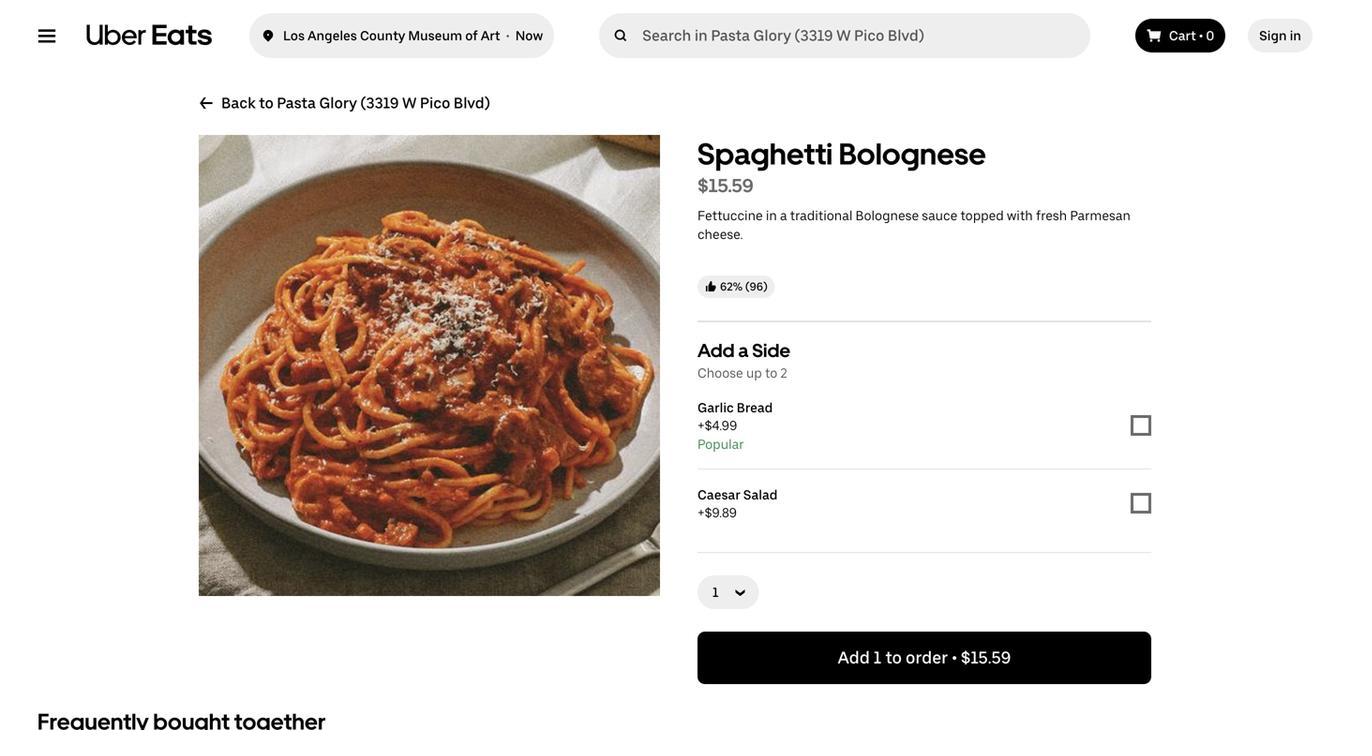 Task type: describe. For each thing, give the bounding box(es) containing it.
in for sign
[[1290, 28, 1302, 44]]

thumb up image
[[705, 281, 717, 293]]

+ for $9.89
[[698, 505, 705, 521]]

(3319
[[360, 94, 399, 112]]

bread
[[737, 400, 773, 416]]

parmesan
[[1070, 208, 1131, 224]]

add 1 to order • $15.59
[[838, 648, 1011, 668]]

fettuccine in a traditional bolognese sauce topped with fresh parmesan cheese.
[[698, 208, 1131, 242]]

cart • 0
[[1169, 28, 1215, 44]]

art
[[481, 28, 500, 44]]

deliver to image
[[261, 24, 276, 47]]

bolognese inside "fettuccine in a traditional bolognese sauce topped with fresh parmesan cheese."
[[856, 208, 919, 224]]

$4.99
[[705, 418, 738, 434]]

to inside add a side choose up to 2
[[765, 365, 778, 381]]

62%
[[720, 280, 743, 294]]

back to pasta glory (3319 w pico blvd) link
[[199, 94, 490, 113]]

$9.89
[[705, 505, 737, 521]]

0
[[1206, 28, 1215, 44]]

with
[[1007, 208, 1033, 224]]

+ for $4.99
[[698, 418, 705, 434]]

now
[[516, 28, 543, 44]]

back to pasta glory (3319 w pico blvd)
[[221, 94, 490, 112]]

0 horizontal spatial to
[[259, 94, 274, 112]]

blvd)
[[454, 94, 490, 112]]

1 horizontal spatial $15.59
[[961, 648, 1011, 668]]

caesar
[[698, 487, 741, 503]]

fettuccine
[[698, 208, 763, 224]]

back
[[221, 94, 256, 112]]

1
[[874, 648, 882, 668]]

2
[[781, 365, 788, 381]]

popular
[[698, 437, 744, 453]]

add for a
[[698, 340, 735, 362]]

los
[[283, 28, 305, 44]]

Search in Pasta Glory (3319 W Pico Blvd) text field
[[643, 26, 1083, 45]]



Task type: vqa. For each thing, say whether or not it's contained in the screenshot.
"rating"
no



Task type: locate. For each thing, give the bounding box(es) containing it.
2 horizontal spatial •
[[1199, 28, 1204, 44]]

a inside add a side choose up to 2
[[739, 340, 749, 362]]

main navigation menu image
[[38, 26, 56, 45]]

pasta
[[277, 94, 316, 112]]

a up up
[[739, 340, 749, 362]]

spaghetti bolognese $15.59
[[698, 136, 987, 197]]

1 horizontal spatial a
[[780, 208, 787, 224]]

in right sign
[[1290, 28, 1302, 44]]

w
[[402, 94, 417, 112]]

in for fettuccine
[[766, 208, 777, 224]]

0 vertical spatial a
[[780, 208, 787, 224]]

add inside add a side choose up to 2
[[698, 340, 735, 362]]

bolognese inside spaghetti bolognese $15.59
[[839, 136, 987, 172]]

0 horizontal spatial •
[[506, 28, 510, 44]]

0 horizontal spatial add
[[698, 340, 735, 362]]

caesar salad + $9.89
[[698, 487, 778, 521]]

1 vertical spatial to
[[765, 365, 778, 381]]

choose
[[698, 365, 744, 381]]

0 vertical spatial bolognese
[[839, 136, 987, 172]]

angeles
[[308, 28, 357, 44]]

in inside sign in link
[[1290, 28, 1302, 44]]

order
[[906, 648, 948, 668]]

• right the order on the right of page
[[952, 648, 958, 668]]

1 + from the top
[[698, 418, 705, 434]]

0 horizontal spatial in
[[766, 208, 777, 224]]

a inside "fettuccine in a traditional bolognese sauce topped with fresh parmesan cheese."
[[780, 208, 787, 224]]

to right 1
[[886, 648, 902, 668]]

+ down the caesar
[[698, 505, 705, 521]]

to left 2
[[765, 365, 778, 381]]

fresh
[[1036, 208, 1068, 224]]

garlic bread + $4.99 popular
[[698, 400, 773, 453]]

1 vertical spatial bolognese
[[856, 208, 919, 224]]

in right fettuccine
[[766, 208, 777, 224]]

0 vertical spatial +
[[698, 418, 705, 434]]

sign in link
[[1249, 19, 1313, 53]]

pico
[[420, 94, 450, 112]]

museum
[[408, 28, 463, 44]]

1 vertical spatial +
[[698, 505, 705, 521]]

spaghetti
[[698, 136, 833, 172]]

1 horizontal spatial add
[[838, 648, 870, 668]]

add for 1
[[838, 648, 870, 668]]

add left 1
[[838, 648, 870, 668]]

+ inside "garlic bread + $4.99 popular"
[[698, 418, 705, 434]]

to
[[259, 94, 274, 112], [765, 365, 778, 381], [886, 648, 902, 668]]

side
[[753, 340, 791, 362]]

(96)
[[745, 280, 768, 294]]

uber eats home image
[[86, 24, 212, 47]]

bolognese up sauce
[[839, 136, 987, 172]]

traditional
[[790, 208, 853, 224]]

a
[[780, 208, 787, 224], [739, 340, 749, 362]]

bolognese left sauce
[[856, 208, 919, 224]]

in inside "fettuccine in a traditional bolognese sauce topped with fresh parmesan cheese."
[[766, 208, 777, 224]]

los angeles county museum of art • now
[[283, 28, 543, 44]]

2 horizontal spatial to
[[886, 648, 902, 668]]

+
[[698, 418, 705, 434], [698, 505, 705, 521]]

0 horizontal spatial $15.59
[[698, 174, 754, 197]]

•
[[506, 28, 510, 44], [1199, 28, 1204, 44], [952, 648, 958, 668]]

of
[[465, 28, 478, 44]]

0 vertical spatial to
[[259, 94, 274, 112]]

in
[[1290, 28, 1302, 44], [766, 208, 777, 224]]

+ down garlic
[[698, 418, 705, 434]]

bolognese
[[839, 136, 987, 172], [856, 208, 919, 224]]

a left traditional
[[780, 208, 787, 224]]

cart
[[1169, 28, 1197, 44]]

0 vertical spatial $15.59
[[698, 174, 754, 197]]

$15.59 right the order on the right of page
[[961, 648, 1011, 668]]

• right art
[[506, 28, 510, 44]]

$15.59
[[698, 174, 754, 197], [961, 648, 1011, 668]]

add a side choose up to 2
[[698, 340, 791, 381]]

sign in
[[1260, 28, 1302, 44]]

1 vertical spatial add
[[838, 648, 870, 668]]

2 vertical spatial to
[[886, 648, 902, 668]]

1 vertical spatial in
[[766, 208, 777, 224]]

2 + from the top
[[698, 505, 705, 521]]

1 horizontal spatial •
[[952, 648, 958, 668]]

$15.59 inside spaghetti bolognese $15.59
[[698, 174, 754, 197]]

cheese.
[[698, 227, 743, 242]]

add
[[698, 340, 735, 362], [838, 648, 870, 668]]

garlic
[[698, 400, 734, 416]]

sign
[[1260, 28, 1287, 44]]

up
[[746, 365, 762, 381]]

62% (96)
[[720, 280, 768, 294]]

1 vertical spatial a
[[739, 340, 749, 362]]

topped
[[961, 208, 1004, 224]]

1 horizontal spatial to
[[765, 365, 778, 381]]

glory
[[319, 94, 357, 112]]

county
[[360, 28, 405, 44]]

0 horizontal spatial a
[[739, 340, 749, 362]]

sauce
[[922, 208, 958, 224]]

+ inside the "caesar salad + $9.89"
[[698, 505, 705, 521]]

add up "choose"
[[698, 340, 735, 362]]

to right back
[[259, 94, 274, 112]]

salad
[[744, 487, 778, 503]]

1 horizontal spatial in
[[1290, 28, 1302, 44]]

• left 0
[[1199, 28, 1204, 44]]

1 vertical spatial $15.59
[[961, 648, 1011, 668]]

$15.59 up fettuccine
[[698, 174, 754, 197]]

0 vertical spatial add
[[698, 340, 735, 362]]

0 vertical spatial in
[[1290, 28, 1302, 44]]



